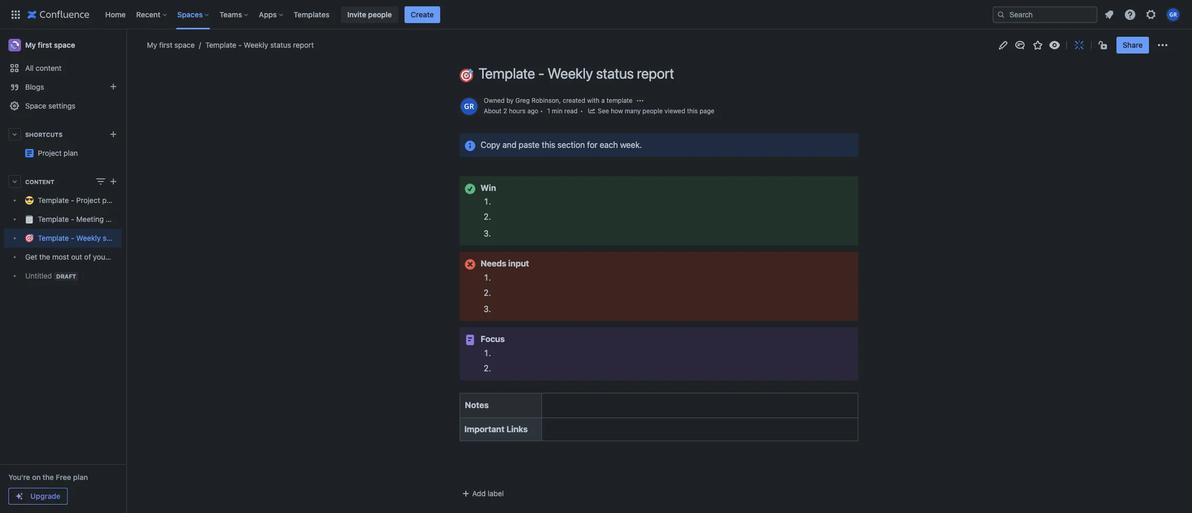 Task type: vqa. For each thing, say whether or not it's contained in the screenshot.
the notes at top
yes



Task type: locate. For each thing, give the bounding box(es) containing it.
report inside tree
[[126, 234, 146, 243]]

the right on
[[43, 473, 54, 482]]

status down the apps popup button
[[270, 40, 291, 49]]

1 first from the left
[[38, 40, 52, 49]]

plan inside template - project plan link
[[102, 196, 117, 205]]

status inside space 'element'
[[103, 234, 124, 243]]

template up most
[[38, 234, 69, 243]]

:dart: image
[[460, 68, 473, 82]]

untitled
[[25, 271, 52, 280]]

space right team
[[129, 253, 149, 262]]

template - weekly status report link
[[195, 40, 314, 50], [4, 229, 146, 248]]

template - weekly status report
[[205, 40, 314, 49], [478, 65, 674, 82], [38, 234, 146, 243]]

upgrade button
[[9, 488, 67, 504]]

first down recent popup button
[[159, 40, 172, 49]]

my first space
[[25, 40, 75, 49], [147, 40, 195, 49]]

teams button
[[216, 6, 253, 23]]

people
[[368, 10, 392, 19], [642, 107, 663, 115]]

my first space up the "content"
[[25, 40, 75, 49]]

project plan link down the shortcuts dropdown button
[[38, 148, 78, 157]]

my up all
[[25, 40, 36, 49]]

1 horizontal spatial my first space
[[147, 40, 195, 49]]

this left "page"
[[687, 107, 698, 115]]

1 vertical spatial report
[[637, 65, 674, 82]]

my
[[25, 40, 36, 49], [147, 40, 157, 49]]

weekly up created
[[548, 65, 593, 82]]

tree
[[4, 191, 149, 285]]

my first space link down recent popup button
[[147, 40, 195, 50]]

0 horizontal spatial report
[[126, 234, 146, 243]]

1 horizontal spatial first
[[159, 40, 172, 49]]

my inside space 'element'
[[25, 40, 36, 49]]

project plan link
[[4, 144, 162, 163], [38, 148, 78, 157]]

help icon image
[[1124, 8, 1136, 21]]

the right get
[[39, 253, 50, 262]]

teams
[[220, 10, 242, 19]]

- up the template - meeting notes link on the top of page
[[71, 196, 74, 205]]

many
[[625, 107, 641, 115]]

my first space link
[[4, 35, 122, 56], [147, 40, 195, 50]]

1 vertical spatial the
[[43, 473, 54, 482]]

weekly down apps
[[244, 40, 268, 49]]

0 vertical spatial template - weekly status report
[[205, 40, 314, 49]]

- up out
[[71, 234, 74, 243]]

manage page ownership image
[[636, 97, 644, 105]]

0 horizontal spatial weekly
[[76, 234, 101, 243]]

- down teams popup button on the top of the page
[[238, 40, 242, 49]]

people right invite
[[368, 10, 392, 19]]

my first space link up all content 'link'
[[4, 35, 122, 56]]

template - weekly status report up created
[[478, 65, 674, 82]]

1 vertical spatial people
[[642, 107, 663, 115]]

change view image
[[94, 175, 107, 188]]

template up by
[[478, 65, 535, 82]]

1 vertical spatial status
[[596, 65, 634, 82]]

1 horizontal spatial status
[[270, 40, 291, 49]]

first
[[38, 40, 52, 49], [159, 40, 172, 49]]

template - project plan link
[[4, 191, 122, 210]]

appswitcher icon image
[[9, 8, 22, 21]]

page
[[700, 107, 714, 115]]

first inside space 'element'
[[38, 40, 52, 49]]

first up all content
[[38, 40, 52, 49]]

0 vertical spatial template - weekly status report link
[[195, 40, 314, 50]]

space down spaces
[[174, 40, 195, 49]]

content
[[36, 63, 62, 72]]

people inside see how many people viewed this page button
[[642, 107, 663, 115]]

template - weekly status report down apps
[[205, 40, 314, 49]]

all content link
[[4, 59, 122, 78]]

see how many people viewed this page
[[598, 107, 714, 115]]

the
[[39, 253, 50, 262], [43, 473, 54, 482]]

the inside 'get the most out of your team space' link
[[39, 253, 50, 262]]

for
[[587, 140, 597, 150]]

home
[[105, 10, 126, 19]]

space
[[54, 40, 75, 49], [174, 40, 195, 49], [129, 253, 149, 262]]

owned
[[484, 96, 505, 104]]

0 horizontal spatial first
[[38, 40, 52, 49]]

banner containing home
[[0, 0, 1192, 29]]

global element
[[6, 0, 991, 29]]

-
[[238, 40, 242, 49], [538, 65, 544, 82], [71, 196, 74, 205], [71, 215, 74, 224], [71, 234, 74, 243]]

1 my from the left
[[25, 40, 36, 49]]

add shortcut image
[[107, 128, 120, 141]]

notes
[[106, 215, 125, 224]]

status down notes
[[103, 234, 124, 243]]

read
[[564, 107, 578, 115]]

2 my first space from the left
[[147, 40, 195, 49]]

panel success image
[[464, 182, 476, 195]]

banner
[[0, 0, 1192, 29]]

2 vertical spatial weekly
[[76, 234, 101, 243]]

report down templates link
[[293, 40, 314, 49]]

1 horizontal spatial report
[[293, 40, 314, 49]]

report up the manage page ownership icon
[[637, 65, 674, 82]]

people inside invite people button
[[368, 10, 392, 19]]

label
[[488, 489, 504, 498]]

0 horizontal spatial this
[[542, 140, 555, 150]]

people down the manage page ownership icon
[[642, 107, 663, 115]]

report
[[293, 40, 314, 49], [637, 65, 674, 82], [126, 234, 146, 243]]

hours
[[509, 107, 526, 115]]

1 horizontal spatial template - weekly status report
[[205, 40, 314, 49]]

you're
[[8, 473, 30, 482]]

out
[[71, 253, 82, 262]]

0 horizontal spatial template - weekly status report link
[[4, 229, 146, 248]]

0 horizontal spatial project plan
[[38, 148, 78, 157]]

recent button
[[133, 6, 171, 23]]

- left meeting
[[71, 215, 74, 224]]

needs
[[481, 259, 506, 268]]

project
[[122, 144, 146, 153], [38, 148, 62, 157], [76, 196, 100, 205]]

plan
[[148, 144, 162, 153], [64, 148, 78, 157], [102, 196, 117, 205], [73, 473, 88, 482]]

2 vertical spatial status
[[103, 234, 124, 243]]

paste
[[519, 140, 539, 150]]

weekly up of
[[76, 234, 101, 243]]

1 horizontal spatial my
[[147, 40, 157, 49]]

this right paste
[[542, 140, 555, 150]]

:dart: image
[[460, 68, 473, 82]]

weekly
[[244, 40, 268, 49], [548, 65, 593, 82], [76, 234, 101, 243]]

apps button
[[256, 6, 287, 23]]

0 vertical spatial weekly
[[244, 40, 268, 49]]

panel error image
[[464, 258, 476, 271]]

invite
[[347, 10, 366, 19]]

0 horizontal spatial people
[[368, 10, 392, 19]]

template
[[205, 40, 236, 49], [478, 65, 535, 82], [38, 196, 69, 205], [38, 215, 69, 224], [38, 234, 69, 243]]

0 horizontal spatial my
[[25, 40, 36, 49]]

panel note image
[[464, 334, 476, 346]]

space up all content 'link'
[[54, 40, 75, 49]]

greg robinson image
[[461, 98, 477, 115]]

my right collapse sidebar icon
[[147, 40, 157, 49]]

of
[[84, 253, 91, 262]]

template
[[607, 96, 633, 104]]

template - weekly status report down meeting
[[38, 234, 146, 243]]

2 horizontal spatial status
[[596, 65, 634, 82]]

status up template
[[596, 65, 634, 82]]

template - weekly status report inside tree
[[38, 234, 146, 243]]

0 vertical spatial the
[[39, 253, 50, 262]]

0 vertical spatial report
[[293, 40, 314, 49]]

this
[[687, 107, 698, 115], [542, 140, 555, 150]]

1 horizontal spatial people
[[642, 107, 663, 115]]

0 vertical spatial this
[[687, 107, 698, 115]]

settings icon image
[[1145, 8, 1157, 21]]

2 vertical spatial report
[[126, 234, 146, 243]]

tree containing template - project plan
[[4, 191, 149, 285]]

confluence image
[[27, 8, 89, 21], [27, 8, 89, 21]]

2 horizontal spatial weekly
[[548, 65, 593, 82]]

report up team
[[126, 234, 146, 243]]

0 horizontal spatial status
[[103, 234, 124, 243]]

template - weekly status report link down apps
[[195, 40, 314, 50]]

quick summary image
[[1073, 39, 1085, 51]]

add label
[[472, 489, 504, 498]]

2 vertical spatial template - weekly status report
[[38, 234, 146, 243]]

1 horizontal spatial this
[[687, 107, 698, 115]]

project plan link up change view icon
[[4, 144, 162, 163]]

0 horizontal spatial space
[[54, 40, 75, 49]]

1 my first space from the left
[[25, 40, 75, 49]]

2 horizontal spatial template - weekly status report
[[478, 65, 674, 82]]

Add label text field
[[459, 489, 539, 499]]

my first space down recent popup button
[[147, 40, 195, 49]]

status
[[270, 40, 291, 49], [596, 65, 634, 82], [103, 234, 124, 243]]

0 horizontal spatial my first space
[[25, 40, 75, 49]]

shortcuts button
[[4, 125, 122, 144]]

0 vertical spatial people
[[368, 10, 392, 19]]

0 horizontal spatial template - weekly status report
[[38, 234, 146, 243]]

template - weekly status report link up out
[[4, 229, 146, 248]]

stop watching image
[[1048, 39, 1061, 51]]

ago
[[527, 107, 538, 115]]

my first space inside my first space link
[[25, 40, 75, 49]]



Task type: describe. For each thing, give the bounding box(es) containing it.
copy image
[[459, 177, 471, 189]]

create
[[411, 10, 434, 19]]

1 horizontal spatial weekly
[[244, 40, 268, 49]]

with
[[587, 96, 599, 104]]

blogs link
[[4, 78, 122, 97]]

about
[[484, 107, 502, 115]]

owned by greg robinson , created with a template
[[484, 96, 633, 104]]

2 first from the left
[[159, 40, 172, 49]]

- up robinson
[[538, 65, 544, 82]]

get the most out of your team space
[[25, 253, 149, 262]]

no restrictions image
[[1097, 39, 1110, 51]]

see
[[598, 107, 609, 115]]

spaces
[[177, 10, 203, 19]]

edit this page image
[[997, 39, 1009, 51]]

1 horizontal spatial project
[[76, 196, 100, 205]]

create link
[[404, 6, 440, 23]]

section
[[557, 140, 585, 150]]

space
[[25, 101, 46, 110]]

template - project plan
[[38, 196, 117, 205]]

space element
[[0, 29, 162, 513]]

2 horizontal spatial space
[[174, 40, 195, 49]]

with a template button
[[587, 96, 633, 105]]

week.
[[620, 140, 642, 150]]

Search field
[[993, 6, 1098, 23]]

shortcuts
[[25, 131, 62, 138]]

space settings
[[25, 101, 75, 110]]

2 horizontal spatial project
[[122, 144, 146, 153]]

,
[[559, 96, 561, 104]]

about 2 hours ago
[[484, 107, 538, 115]]

see how many people viewed this page button
[[587, 106, 714, 116]]

1
[[547, 107, 550, 115]]

0 horizontal spatial project
[[38, 148, 62, 157]]

1 min read
[[547, 107, 578, 115]]

min
[[552, 107, 563, 115]]

draft
[[56, 273, 76, 280]]

2
[[503, 107, 507, 115]]

needs input
[[481, 259, 529, 268]]

all content
[[25, 63, 62, 72]]

template - project plan image
[[25, 149, 34, 157]]

each
[[600, 140, 618, 150]]

a
[[601, 96, 605, 104]]

important
[[464, 424, 504, 434]]

templates link
[[290, 6, 333, 23]]

1 horizontal spatial project plan
[[122, 144, 162, 153]]

win
[[481, 183, 496, 193]]

template down template - project plan link
[[38, 215, 69, 224]]

copy and paste this section for each week.
[[481, 140, 642, 150]]

robinson
[[532, 96, 559, 104]]

template - meeting notes
[[38, 215, 125, 224]]

content
[[25, 178, 54, 185]]

2 horizontal spatial report
[[637, 65, 674, 82]]

1 horizontal spatial my first space link
[[147, 40, 195, 50]]

add
[[472, 489, 486, 498]]

meeting
[[76, 215, 104, 224]]

template - meeting notes link
[[4, 210, 125, 229]]

this inside button
[[687, 107, 698, 115]]

by
[[506, 96, 514, 104]]

1 vertical spatial template - weekly status report
[[478, 65, 674, 82]]

1 horizontal spatial template - weekly status report link
[[195, 40, 314, 50]]

more actions image
[[1156, 39, 1169, 51]]

0 vertical spatial status
[[270, 40, 291, 49]]

greg
[[515, 96, 530, 104]]

recent
[[136, 10, 160, 19]]

template down 'teams'
[[205, 40, 236, 49]]

premium image
[[15, 492, 24, 501]]

collapse sidebar image
[[114, 35, 137, 56]]

get
[[25, 253, 37, 262]]

and
[[502, 140, 516, 150]]

copy
[[481, 140, 500, 150]]

template down 'content' dropdown button
[[38, 196, 69, 205]]

create a blog image
[[107, 80, 120, 93]]

templates
[[294, 10, 329, 19]]

invite people button
[[341, 6, 398, 23]]

upgrade
[[30, 492, 60, 501]]

on
[[32, 473, 41, 482]]

focus
[[481, 334, 505, 344]]

space settings link
[[4, 97, 122, 115]]

greg robinson link
[[515, 96, 559, 104]]

free
[[56, 473, 71, 482]]

weekly inside space 'element'
[[76, 234, 101, 243]]

search image
[[997, 10, 1005, 19]]

1 vertical spatial this
[[542, 140, 555, 150]]

input
[[508, 259, 529, 268]]

you're on the free plan
[[8, 473, 88, 482]]

panel info image
[[464, 139, 476, 152]]

1 vertical spatial template - weekly status report link
[[4, 229, 146, 248]]

links
[[506, 424, 528, 434]]

your
[[93, 253, 108, 262]]

1 vertical spatial weekly
[[548, 65, 593, 82]]

most
[[52, 253, 69, 262]]

0 horizontal spatial my first space link
[[4, 35, 122, 56]]

tree inside space 'element'
[[4, 191, 149, 285]]

created
[[563, 96, 585, 104]]

how
[[611, 107, 623, 115]]

create a page image
[[107, 175, 120, 188]]

share button
[[1116, 37, 1149, 54]]

blogs
[[25, 82, 44, 91]]

notes
[[465, 400, 489, 410]]

important links
[[464, 424, 528, 434]]

untitled draft
[[25, 271, 76, 280]]

spaces button
[[174, 6, 213, 23]]

get the most out of your team space link
[[4, 248, 149, 267]]

star image
[[1031, 39, 1044, 51]]

viewed
[[664, 107, 685, 115]]

home link
[[102, 6, 129, 23]]

notification icon image
[[1103, 8, 1115, 21]]

content button
[[4, 172, 122, 191]]

team
[[110, 253, 127, 262]]

apps
[[259, 10, 277, 19]]

invite people
[[347, 10, 392, 19]]

settings
[[48, 101, 75, 110]]

all
[[25, 63, 34, 72]]

share
[[1123, 40, 1143, 49]]

2 my from the left
[[147, 40, 157, 49]]

1 horizontal spatial space
[[129, 253, 149, 262]]



